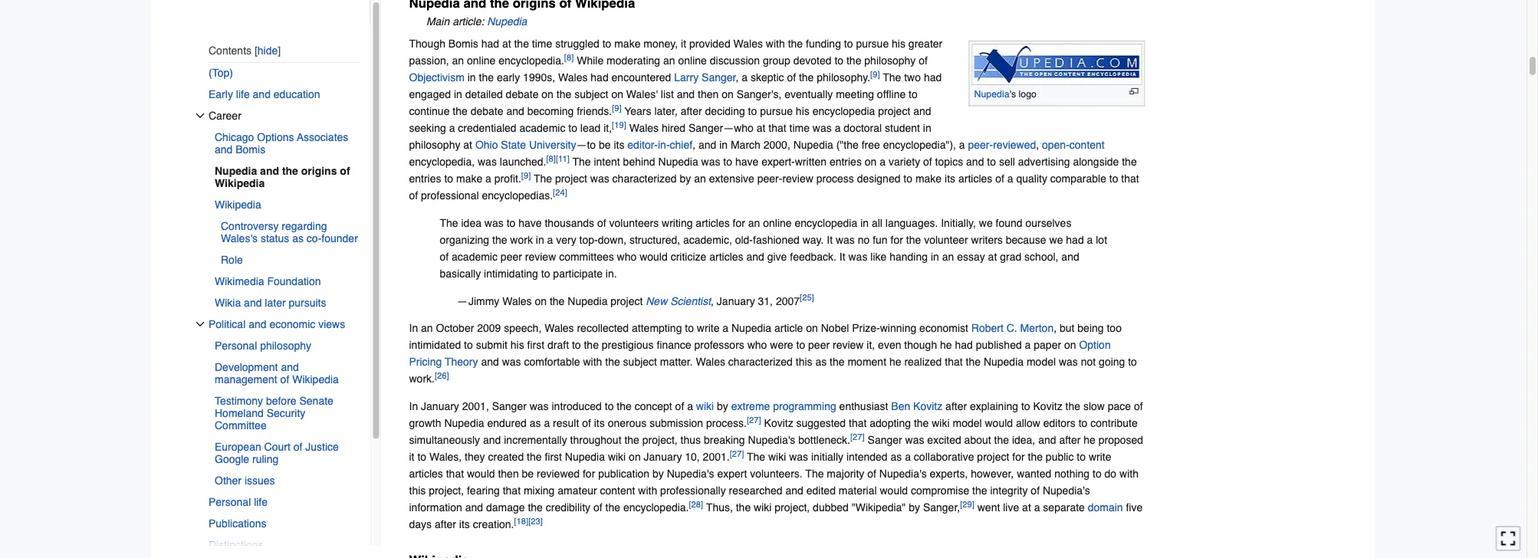 Task type: describe. For each thing, give the bounding box(es) containing it.
top-
[[579, 234, 598, 247]]

extreme programming link
[[731, 401, 836, 413]]

was left not
[[1059, 356, 1078, 369]]

detailed
[[465, 89, 503, 101]]

nupedia's up separate
[[1043, 485, 1090, 497]]

the up [23]
[[528, 502, 543, 514]]

an down volunteer
[[942, 251, 954, 264]]

his inside , but being too intimidated to submit his first draft to the prestigious finance professors who were to peer review it, even though he had published a paper on
[[511, 339, 524, 352]]

x small image
[[195, 320, 204, 329]]

this inside and was comfortable with the subject matter. wales characterized this as the moment he realized that the nupedia model was not going to work.
[[796, 356, 812, 369]]

to down 'sanger's,'
[[748, 106, 757, 118]]

wiki inside [28] thus, the wiki project, dubbed "wikipedia" by sanger, [29] went live at a separate domain
[[754, 502, 772, 514]]

2 vertical spatial philosophy
[[260, 340, 311, 352]]

a left profit.
[[485, 173, 491, 185]]

x small image
[[195, 111, 204, 120]]

professors
[[694, 339, 744, 352]]

characterized inside the project was characterized by an extensive peer-review process designed to make its articles of a quality comparable to that of professional encyclopedias.
[[612, 173, 677, 185]]

foundation
[[267, 275, 321, 287]]

an up old-
[[748, 218, 760, 230]]

on up becoming
[[542, 89, 554, 101]]

wiki inside sanger was excited about the idea, and after he proposed it to wales, they created the first nupedia wiki on january 10, 2001.
[[608, 451, 626, 464]]

the down published
[[966, 356, 981, 369]]

the for project
[[534, 173, 552, 185]]

the up devoted at the right of page
[[788, 38, 803, 50]]

controversy regarding wales's status as co-founder
[[220, 220, 358, 244]]

the down onerous
[[625, 435, 639, 447]]

life for personal
[[254, 496, 267, 508]]

write inside the wiki was initially intended as a collaborative project for the public to write articles that would then be reviewed for publication by nupedia's expert volunteers. the majority of nupedia's experts, however, wanted nothing to do with this project, fearing that mixing amateur content with professionally researched and edited material would compromise the integrity of nupedia's information and damage the credibility of the encyclopedia.
[[1089, 451, 1111, 464]]

sanger inside the [8] while moderating an online discussion group devoted to the philosophy of objectivism in the early 1990s, wales had encountered larry sanger , a skeptic of the philosophy. [9]
[[702, 72, 736, 84]]

project inside the project was characterized by an extensive peer-review process designed to make its articles of a quality comparable to that of professional encyclopedias.
[[555, 173, 587, 185]]

a inside the [8] while moderating an online discussion group devoted to the philosophy of objectivism in the early 1990s, wales had encountered larry sanger , a skeptic of the philosophy. [9]
[[742, 72, 748, 84]]

after inside five days after its creation.
[[435, 519, 456, 531]]

in inside wales hired sanger—who at that time was a doctoral student in philosophy at
[[923, 122, 931, 135]]

[9] for bottommost the [9] link
[[521, 171, 531, 181]]

devoted
[[793, 55, 832, 67]]

a left very
[[547, 234, 553, 247]]

process.
[[706, 418, 747, 430]]

of up submission
[[675, 401, 684, 413]]

[19]
[[612, 121, 626, 130]]

and up personal philosophy
[[248, 318, 266, 330]]

as inside after explaining to kovitz the slow pace of growth nupedia endured as a result of its onerous submission process.
[[530, 418, 541, 430]]

content inside the wiki was initially intended as a collaborative project for the public to write articles that would then be reviewed for publication by nupedia's expert volunteers. the majority of nupedia's experts, however, wanted nothing to do with this project, fearing that mixing amateur content with professionally researched and edited material would compromise the integrity of nupedia's information and damage the credibility of the encyclopedia.
[[600, 485, 635, 497]]

to inside the [8] while moderating an online discussion group devoted to the philosophy of objectivism in the early 1990s, wales had encountered larry sanger , a skeptic of the philosophy. [9]
[[835, 55, 844, 67]]

1 vertical spatial [8] link
[[546, 155, 556, 164]]

of down sell
[[995, 173, 1004, 185]]

to inside after explaining to kovitz the slow pace of growth nupedia endured as a result of its onerous submission process.
[[1021, 401, 1030, 413]]

was inside the intent behind nupedia was to have expert-written entries on a variety of topics and to sell advertising alongside the entries to make a profit.
[[701, 156, 720, 168]]

to up the nothing
[[1077, 451, 1086, 464]]

to up onerous
[[605, 401, 614, 413]]

senate
[[299, 395, 333, 407]]

it, inside , but being too intimidated to submit his first draft to the prestigious finance professors who were to peer review it, even though he had published a paper on
[[867, 339, 875, 352]]

years
[[624, 106, 651, 118]]

of up "throughout"
[[582, 418, 591, 430]]

2007
[[776, 295, 800, 308]]

paper
[[1034, 339, 1061, 352]]

encyclopedia. inside though bomis had at the time struggled to make money, it provided wales with the funding to pursue his greater passion, an online encyclopedia.
[[499, 55, 564, 67]]

nobel
[[821, 323, 849, 335]]

ben kovitz link
[[891, 401, 943, 413]]

growth
[[409, 418, 441, 430]]

and down (top) link
[[252, 88, 270, 100]]

at up march
[[757, 122, 766, 135]]

2 vertical spatial [9] link
[[521, 171, 531, 181]]

ohio
[[475, 139, 498, 152]]

that up 'damage' at the left bottom of page
[[503, 485, 521, 497]]

profit.
[[494, 173, 521, 185]]

new scientist link
[[646, 295, 711, 308]]

0 vertical spatial write
[[697, 323, 720, 335]]

meeting
[[836, 89, 874, 101]]

1 vertical spatial january
[[421, 401, 459, 413]]

in down volunteer
[[931, 251, 939, 264]]

sanger's,
[[737, 89, 782, 101]]

no
[[858, 234, 870, 247]]

new
[[646, 295, 667, 308]]

doctoral
[[844, 122, 882, 135]]

publications
[[208, 517, 266, 530]]

the up philosophy.
[[847, 55, 861, 67]]

nupedia inside note
[[487, 16, 527, 28]]

logo
[[1019, 89, 1037, 100]]

other
[[214, 475, 241, 487]]

and inside development and management of wikipedia
[[281, 361, 298, 373]]

going
[[1099, 356, 1125, 369]]

to left the participate
[[541, 268, 550, 280]]

and up credentialed
[[506, 106, 524, 118]]

with inside though bomis had at the time struggled to make money, it provided wales with the funding to pursue his greater passion, an online encyclopedia.
[[766, 38, 785, 50]]

kovitz inside after explaining to kovitz the slow pace of growth nupedia endured as a result of its onerous submission process.
[[1033, 401, 1063, 413]]

of down greater
[[919, 55, 928, 67]]

then inside the wiki was initially intended as a collaborative project for the public to write articles that would then be reviewed for publication by nupedia's expert volunteers. the majority of nupedia's experts, however, wanted nothing to do with this project, fearing that mixing amateur content with professionally researched and edited material would compromise the integrity of nupedia's information and damage the credibility of the encyclopedia.
[[498, 468, 519, 481]]

academic inside the idea was to have thousands of volunteers writing articles for an online encyclopedia in all languages. initially, we found ourselves organizing the work in a very top-down, structured, academic, old-fashioned way. it was no fun for the volunteer writers because we had a lot of academic peer review committees who would criticize articles and give feedback. it was like handing in an essay at grad school, and basically intimidating to participate in.
[[452, 251, 498, 264]]

life for early
[[236, 88, 249, 100]]

contribute
[[1091, 418, 1138, 430]]

articles up academic,
[[696, 218, 730, 230]]

and down old-
[[746, 251, 764, 264]]

of inside development and management of wikipedia
[[280, 373, 289, 386]]

as inside controversy regarding wales's status as co-founder
[[292, 232, 303, 244]]

its inside the ohio state university —to be its editor-in-chief , and in march 2000, nupedia ("the free encyclopedia"), a peer-reviewed , open-content encyclopedia, was launched. [8] [11]
[[614, 139, 625, 152]]

in inside the [8] while moderating an online discussion group devoted to the philosophy of objectivism in the early 1990s, wales had encountered larry sanger , a skeptic of the philosophy. [9]
[[468, 72, 476, 84]]

january inside — jimmy wales on the nupedia project new scientist , january 31, 2007 [25]
[[717, 295, 755, 308]]

would inside kovitz suggested that adopting the wiki model would allow editors to contribute simultaneously and incrementally throughout the project, thus breaking nupedia's bottleneck.
[[985, 418, 1013, 430]]

with down publication
[[638, 485, 657, 497]]

created
[[488, 451, 524, 464]]

of down wanted
[[1031, 485, 1040, 497]]

nupedia up option pricing theory link
[[732, 323, 772, 335]]

a up professors
[[723, 323, 729, 335]]

at left ohio
[[463, 139, 472, 152]]

of inside nupedia and the origins of wikipedia
[[340, 165, 350, 177]]

its inside after explaining to kovitz the slow pace of growth nupedia endured as a result of its onerous submission process.
[[594, 418, 605, 430]]

to up finance
[[685, 323, 694, 335]]

to right were
[[796, 339, 805, 352]]

launched.
[[500, 156, 546, 168]]

model inside and was comfortable with the subject matter. wales characterized this as the moment he realized that the nupedia model was not going to work.
[[1027, 356, 1056, 369]]

moment
[[848, 356, 886, 369]]

, inside — jimmy wales on the nupedia project new scientist , january 31, 2007 [25]
[[711, 295, 714, 308]]

european court of justice google ruling link
[[214, 436, 359, 470]]

role
[[220, 254, 243, 266]]

1 vertical spatial nupedia link
[[974, 89, 1010, 100]]

merton
[[1020, 323, 1054, 335]]

and inside nupedia and the origins of wikipedia
[[260, 165, 279, 177]]

wales inside the [8] while moderating an online discussion group devoted to the philosophy of objectivism in the early 1990s, wales had encountered larry sanger , a skeptic of the philosophy. [9]
[[558, 72, 588, 84]]

wiki up process.
[[696, 401, 714, 413]]

peer inside the idea was to have thousands of volunteers writing articles for an online encyclopedia in all languages. initially, we found ourselves organizing the work in a very top-down, structured, academic, old-fashioned way. it was no fun for the volunteer writers because we had a lot of academic peer review committees who would criticize articles and give feedback. it was like handing in an essay at grad school, and basically intimidating to participate in.
[[501, 251, 522, 264]]

would up fearing at the left bottom of page
[[467, 468, 495, 481]]

distinctions
[[208, 539, 263, 551]]

of down the "amateur"
[[593, 502, 602, 514]]

the inside [28] thus, the wiki project, dubbed "wikipedia" by sanger, [29] went live at a separate domain
[[736, 502, 751, 514]]

wikimedia foundation link
[[214, 271, 359, 292]]

that inside and was comfortable with the subject matter. wales characterized this as the moment he realized that the nupedia model was not going to work.
[[945, 356, 963, 369]]

to down 'alongside'
[[1109, 173, 1118, 185]]

continue
[[409, 106, 450, 118]]

options
[[257, 131, 294, 143]]

to up theory
[[464, 339, 473, 352]]

being
[[1078, 323, 1104, 335]]

0 vertical spatial [27]
[[747, 416, 761, 426]]

october
[[436, 323, 474, 335]]

a left wiki link
[[687, 401, 693, 413]]

state
[[501, 139, 526, 152]]

the project was characterized by an extensive peer-review process designed to make its articles of a quality comparable to that of professional encyclopedias.
[[409, 173, 1139, 202]]

the down incrementally
[[527, 451, 542, 464]]

languages.
[[886, 218, 938, 230]]

a inside the project was characterized by an extensive peer-review process designed to make its articles of a quality comparable to that of professional encyclopedias.
[[1007, 173, 1013, 185]]

january inside sanger was excited about the idea, and after he proposed it to wales, they created the first nupedia wiki on january 10, 2001.
[[644, 451, 682, 464]]

of inside the intent behind nupedia was to have expert-written entries on a variety of topics and to sell advertising alongside the entries to make a profit.
[[923, 156, 932, 168]]

to left sell
[[987, 156, 996, 168]]

the for idea
[[440, 218, 458, 230]]

for down idea,
[[1012, 451, 1025, 464]]

controversy regarding wales's status as co-founder link
[[220, 215, 359, 249]]

of up basically
[[440, 251, 449, 264]]

a left lot
[[1087, 234, 1093, 247]]

make inside the project was characterized by an extensive peer-review process designed to make its articles of a quality comparable to that of professional encyclopedias.
[[915, 173, 942, 185]]

, right the in-
[[693, 139, 696, 152]]

a inside the wiki was initially intended as a collaborative project for the public to write articles that would then be reviewed for publication by nupedia's expert volunteers. the majority of nupedia's experts, however, wanted nothing to do with this project, fearing that mixing amateur content with professionally researched and edited material would compromise the integrity of nupedia's information and damage the credibility of the encyclopedia.
[[905, 451, 911, 464]]

of up down,
[[597, 218, 606, 230]]

0 horizontal spatial [27] link
[[730, 450, 744, 459]]

who inside , but being too intimidated to submit his first draft to the prestigious finance professors who were to peer review it, even though he had published a paper on
[[747, 339, 767, 352]]

it for to
[[409, 451, 414, 464]]

political and economic views
[[208, 318, 345, 330]]

published
[[976, 339, 1022, 352]]

committees
[[559, 251, 614, 264]]

after inside years later, after deciding to pursue his encyclopedia project and seeking a credentialed academic to lead it,
[[681, 106, 702, 118]]

submission
[[650, 418, 703, 430]]

was right idea
[[485, 218, 504, 230]]

live
[[1003, 502, 1019, 514]]

the down languages.
[[906, 234, 921, 247]]

in inside the two had engaged in detailed debate on the subject on wales' list and then on sanger's, eventually meeting offline to continue the debate and becoming friends.
[[454, 89, 462, 101]]

article
[[774, 323, 803, 335]]

its inside five days after its creation.
[[459, 519, 470, 531]]

0 horizontal spatial entries
[[409, 173, 441, 185]]

nupedia's down 10,
[[667, 468, 714, 481]]

project inside years later, after deciding to pursue his encyclopedia project and seeking a credentialed academic to lead it,
[[878, 106, 910, 118]]

with inside and was comfortable with the subject matter. wales characterized this as the moment he realized that the nupedia model was not going to work.
[[583, 356, 602, 369]]

pursue inside years later, after deciding to pursue his encyclopedia project and seeking a credentialed academic to lead it,
[[760, 106, 793, 118]]

1 horizontal spatial kovitz
[[913, 401, 943, 413]]

personal life link
[[208, 491, 359, 513]]

would up [28] thus, the wiki project, dubbed "wikipedia" by sanger, [29] went live at a separate domain
[[880, 485, 908, 497]]

becoming
[[527, 106, 574, 118]]

to right the funding
[[844, 38, 853, 50]]

idea,
[[1012, 435, 1035, 447]]

researched
[[729, 485, 783, 497]]

characterized inside and was comfortable with the subject matter. wales characterized this as the moment he realized that the nupedia model was not going to work.
[[728, 356, 793, 369]]

and inside years later, after deciding to pursue his encyclopedia project and seeking a credentialed academic to lead it,
[[913, 106, 931, 118]]

march
[[731, 139, 761, 152]]

on left 'wales''
[[611, 89, 623, 101]]

management
[[214, 373, 277, 386]]

the down detailed at the top
[[453, 106, 468, 118]]

development and management of wikipedia
[[214, 361, 338, 386]]

chicago options associates and bomis link
[[214, 126, 359, 160]]

be inside the wiki was initially intended as a collaborative project for the public to write articles that would then be reviewed for publication by nupedia's expert volunteers. the majority of nupedia's experts, however, wanted nothing to do with this project, fearing that mixing amateur content with professionally researched and edited material would compromise the integrity of nupedia's information and damage the credibility of the encyclopedia.
[[522, 468, 534, 481]]

with right do
[[1120, 468, 1139, 481]]

nupedia inside — jimmy wales on the nupedia project new scientist , january 31, 2007 [25]
[[568, 295, 608, 308]]

was up incrementally
[[530, 401, 549, 413]]

hide button
[[254, 44, 280, 57]]

1 horizontal spatial we
[[1049, 234, 1063, 247]]

and inside kovitz suggested that adopting the wiki model would allow editors to contribute simultaneously and incrementally throughout the project, thus breaking nupedia's bottleneck.
[[483, 435, 501, 447]]

project inside — jimmy wales on the nupedia project new scientist , january 31, 2007 [25]
[[611, 295, 643, 308]]

nupedia left logo
[[974, 89, 1010, 100]]

for right fun
[[891, 234, 903, 247]]

in right 'work'
[[536, 234, 544, 247]]

nupedia inside the ohio state university —to be its editor-in-chief , and in march 2000, nupedia ("the free encyclopedia"), a peer-reviewed , open-content encyclopedia, was launched. [8] [11]
[[793, 139, 833, 152]]

domain
[[1088, 502, 1123, 514]]

on left nobel
[[806, 323, 818, 335]]

in left all
[[860, 218, 869, 230]]

to up while
[[602, 38, 611, 50]]

to up 'work'
[[507, 218, 516, 230]]

0 vertical spatial [9] link
[[870, 70, 880, 80]]

on inside sanger was excited about the idea, and after he proposed it to wales, they created the first nupedia wiki on january 10, 2001.
[[629, 451, 641, 464]]

pursue inside though bomis had at the time struggled to make money, it provided wales with the funding to pursue his greater passion, an online encyclopedia.
[[856, 38, 889, 50]]

nupedia's up [28] thus, the wiki project, dubbed "wikipedia" by sanger, [29] went live at a separate domain
[[879, 468, 927, 481]]

encyclopedia. inside the wiki was initially intended as a collaborative project for the public to write articles that would then be reviewed for publication by nupedia's expert volunteers. the majority of nupedia's experts, however, wanted nothing to do with this project, fearing that mixing amateur content with professionally researched and edited material would compromise the integrity of nupedia's information and damage the credibility of the encyclopedia.
[[623, 502, 689, 514]]

fun
[[873, 234, 888, 247]]

economic
[[269, 318, 315, 330]]

pricing
[[409, 356, 442, 369]]

the for two
[[883, 72, 901, 84]]

intimidating
[[484, 268, 538, 280]]

the left 'work'
[[492, 234, 507, 247]]

philosophy inside wales hired sanger—who at that time was a doctoral student in philosophy at
[[409, 139, 460, 152]]

early life and education link
[[208, 83, 359, 105]]

model inside kovitz suggested that adopting the wiki model would allow editors to contribute simultaneously and incrementally throughout the project, thus breaking nupedia's bottleneck.
[[953, 418, 982, 430]]

programming
[[773, 401, 836, 413]]

[11]
[[556, 155, 570, 164]]

in for in an october 2009 speech, wales recollected attempting to write a nupedia article on nobel prize-winning economist robert c. merton
[[409, 323, 418, 335]]

articles down old-
[[709, 251, 743, 264]]

a up designed
[[880, 156, 886, 168]]

note containing main article:
[[409, 14, 1145, 30]]

1 vertical spatial it
[[840, 251, 845, 264]]

scientist
[[670, 295, 711, 308]]

expert-
[[762, 156, 795, 168]]

of left professional
[[409, 190, 418, 202]]

were
[[770, 339, 793, 352]]

was down submit
[[502, 356, 521, 369]]

0 vertical spatial we
[[979, 218, 993, 230]]

was left no in the right top of the page
[[836, 234, 855, 247]]

peer- inside the project was characterized by an extensive peer-review process designed to make its articles of a quality comparable to that of professional encyclopedias.
[[757, 173, 782, 185]]

wikipedia inside nupedia and the origins of wikipedia
[[214, 177, 264, 189]]

the left idea,
[[994, 435, 1009, 447]]

subject inside and was comfortable with the subject matter. wales characterized this as the moment he realized that the nupedia model was not going to work.
[[623, 356, 657, 369]]

at inside though bomis had at the time struggled to make money, it provided wales with the funding to pursue his greater passion, an online encyclopedia.
[[502, 38, 511, 50]]

sell
[[999, 156, 1015, 168]]

quality
[[1016, 173, 1047, 185]]

participate
[[553, 268, 603, 280]]

of down group
[[787, 72, 796, 84]]

a inside , but being too intimidated to submit his first draft to the prestigious finance professors who were to peer review it, even though he had published a paper on
[[1025, 339, 1031, 352]]

an up intimidated
[[421, 323, 433, 335]]

matter.
[[660, 356, 693, 369]]

to down variety
[[904, 173, 913, 185]]

2 horizontal spatial [27] link
[[850, 433, 865, 442]]

nupedia inside after explaining to kovitz the slow pace of growth nupedia endured as a result of its onerous submission process.
[[444, 418, 484, 430]]

an inside the [8] while moderating an online discussion group devoted to the philosophy of objectivism in the early 1990s, wales had encountered larry sanger , a skeptic of the philosophy. [9]
[[663, 55, 675, 67]]

0 vertical spatial entries
[[830, 156, 862, 168]]

nupedia inside the intent behind nupedia was to have expert-written entries on a variety of topics and to sell advertising alongside the entries to make a profit.
[[658, 156, 698, 168]]

the up edited
[[805, 468, 824, 481]]

0 horizontal spatial sanger
[[492, 401, 527, 413]]

to up extensive
[[723, 156, 732, 168]]

editor-
[[627, 139, 658, 152]]

was inside the ohio state university —to be its editor-in-chief , and in march 2000, nupedia ("the free encyclopedia"), a peer-reviewed , open-content encyclopedia, was launched. [8] [11]
[[478, 156, 497, 168]]

they
[[465, 451, 485, 464]]

2000,
[[764, 139, 790, 152]]

concept
[[635, 401, 672, 413]]

wales,
[[429, 451, 462, 464]]

other issues link
[[214, 470, 359, 491]]

article:
[[453, 16, 484, 28]]

the for wiki
[[747, 451, 765, 464]]

at inside [28] thus, the wiki project, dubbed "wikipedia" by sanger, [29] went live at a separate domain
[[1022, 502, 1031, 514]]



Task type: vqa. For each thing, say whether or not it's contained in the screenshot.
Wikipedian Link
no



Task type: locate. For each thing, give the bounding box(es) containing it.
comfortable
[[524, 356, 580, 369]]

, inside , but being too intimidated to submit his first draft to the prestigious finance professors who were to peer review it, even though he had published a paper on
[[1054, 323, 1057, 335]]

it right feedback.
[[840, 251, 845, 264]]

founder
[[321, 232, 358, 244]]

0 horizontal spatial debate
[[471, 106, 503, 118]]

0 vertical spatial bomis
[[448, 38, 478, 50]]

articles down topics
[[958, 173, 992, 185]]

wales inside wales hired sanger—who at that time was a doctoral student in philosophy at
[[629, 122, 659, 135]]

review inside the project was characterized by an extensive peer-review process designed to make its articles of a quality comparable to that of professional encyclopedias.
[[782, 173, 813, 185]]

1 vertical spatial have
[[519, 218, 542, 230]]

and inside sanger was excited about the idea, and after he proposed it to wales, they created the first nupedia wiki on january 10, 2001.
[[1038, 435, 1056, 447]]

0 horizontal spatial characterized
[[612, 173, 677, 185]]

breaking
[[704, 435, 745, 447]]

1 in from the top
[[409, 323, 418, 335]]

1 vertical spatial wikipedia
[[214, 198, 261, 211]]

the inside the idea was to have thousands of volunteers writing articles for an online encyclopedia in all languages. initially, we found ourselves organizing the work in a very top-down, structured, academic, old-fashioned way. it was no fun for the volunteer writers because we had a lot of academic peer review committees who would criticize articles and give feedback. it was like handing in an essay at grad school, and basically intimidating to participate in.
[[440, 218, 458, 230]]

the inside the project was characterized by an extensive peer-review process designed to make its articles of a quality comparable to that of professional encyclopedias.
[[534, 173, 552, 185]]

personal philosophy link
[[214, 335, 359, 356]]

by inside [28] thus, the wiki project, dubbed "wikipedia" by sanger, [29] went live at a separate domain
[[909, 502, 920, 514]]

to up professional
[[444, 173, 453, 185]]

2 horizontal spatial his
[[892, 38, 906, 50]]

2 vertical spatial wikipedia
[[292, 373, 338, 386]]

peer- inside the ohio state university —to be its editor-in-chief , and in march 2000, nupedia ("the free encyclopedia"), a peer-reviewed , open-content encyclopedia, was launched. [8] [11]
[[968, 139, 993, 152]]

that inside wales hired sanger—who at that time was a doctoral student in philosophy at
[[769, 122, 786, 135]]

project, up information in the bottom of the page
[[429, 485, 464, 497]]

wikipedia inside development and management of wikipedia
[[292, 373, 338, 386]]

0 vertical spatial he
[[940, 339, 952, 352]]

[9] inside the [8] while moderating an online discussion group devoted to the philosophy of objectivism in the early 1990s, wales had encountered larry sanger , a skeptic of the philosophy. [9]
[[870, 70, 880, 80]]

time for the
[[532, 38, 552, 50]]

and right 'school,'
[[1062, 251, 1079, 264]]

the up early
[[514, 38, 529, 50]]

was inside wales hired sanger—who at that time was a doctoral student in philosophy at
[[813, 122, 832, 135]]

a inside years later, after deciding to pursue his encyclopedia project and seeking a credentialed academic to lead it,
[[449, 122, 455, 135]]

1 horizontal spatial he
[[940, 339, 952, 352]]

0 horizontal spatial [8] link
[[546, 155, 556, 164]]

the down publication
[[605, 502, 620, 514]]

1 horizontal spatial [9] link
[[612, 104, 622, 114]]

1 vertical spatial it
[[409, 451, 414, 464]]

encyclopedia,
[[409, 156, 475, 168]]

philosophy
[[864, 55, 916, 67], [409, 139, 460, 152], [260, 340, 311, 352]]

(top)
[[208, 67, 233, 79]]

that
[[769, 122, 786, 135], [1121, 173, 1139, 185], [945, 356, 963, 369], [849, 418, 867, 430], [446, 468, 464, 481], [503, 485, 521, 497]]

and down volunteers.
[[786, 485, 804, 497]]

of inside "european court of justice google ruling"
[[293, 441, 302, 453]]

—to
[[576, 139, 596, 152]]

wales inside though bomis had at the time struggled to make money, it provided wales with the funding to pursue his greater passion, an online encyclopedia.
[[734, 38, 763, 50]]

as inside the wiki was initially intended as a collaborative project for the public to write articles that would then be reviewed for publication by nupedia's expert volunteers. the majority of nupedia's experts, however, wanted nothing to do with this project, fearing that mixing amateur content with professionally researched and edited material would compromise the integrity of nupedia's information and damage the credibility of the encyclopedia.
[[891, 451, 902, 464]]

1 vertical spatial peer
[[808, 339, 830, 352]]

wiki inside kovitz suggested that adopting the wiki model would allow editors to contribute simultaneously and incrementally throughout the project, thus breaking nupedia's bottleneck.
[[932, 418, 950, 430]]

it for provided
[[681, 38, 686, 50]]

down,
[[598, 234, 627, 247]]

0 vertical spatial his
[[892, 38, 906, 50]]

personal down the other
[[208, 496, 251, 508]]

at inside the idea was to have thousands of volunteers writing articles for an online encyclopedia in all languages. initially, we found ourselves organizing the work in a very top-down, structured, academic, old-fashioned way. it was no fun for the volunteer writers because we had a lot of academic peer review committees who would criticize articles and give feedback. it was like handing in an essay at grad school, and basically intimidating to participate in.
[[988, 251, 997, 264]]

the down chicago options associates and bomis link
[[282, 165, 298, 177]]

1 vertical spatial encyclopedia
[[795, 218, 857, 230]]

his down speech,
[[511, 339, 524, 352]]

wiki inside the wiki was initially intended as a collaborative project for the public to write articles that would then be reviewed for publication by nupedia's expert volunteers. the majority of nupedia's experts, however, wanted nothing to do with this project, fearing that mixing amateur content with professionally researched and edited material would compromise the integrity of nupedia's information and damage the credibility of the encyclopedia.
[[768, 451, 786, 464]]

bomis inside though bomis had at the time struggled to make money, it provided wales with the funding to pursue his greater passion, an online encyclopedia.
[[448, 38, 478, 50]]

1 vertical spatial debate
[[471, 106, 503, 118]]

student
[[885, 122, 920, 135]]

[9] link up offline
[[870, 70, 880, 80]]

and left later
[[244, 297, 261, 309]]

make up professional
[[456, 173, 482, 185]]

initially,
[[941, 218, 976, 230]]

criticize
[[671, 251, 706, 264]]

1 horizontal spatial [27] link
[[747, 416, 761, 426]]

0 vertical spatial subject
[[574, 89, 608, 101]]

to left lead
[[568, 122, 577, 135]]

2 vertical spatial [9]
[[521, 171, 531, 181]]

hide
[[257, 44, 277, 56]]

not
[[1081, 356, 1096, 369]]

funding
[[806, 38, 841, 50]]

at
[[502, 38, 511, 50], [757, 122, 766, 135], [463, 139, 472, 152], [988, 251, 997, 264], [1022, 502, 1031, 514]]

1 vertical spatial characterized
[[728, 356, 793, 369]]

contents hide
[[208, 44, 277, 56]]

had right two
[[924, 72, 942, 84]]

0 vertical spatial this
[[796, 356, 812, 369]]

the down —to
[[572, 156, 591, 168]]

time for that
[[789, 122, 810, 135]]

intended
[[846, 451, 888, 464]]

of down encyclopedia"),
[[923, 156, 932, 168]]

nupedia
[[487, 16, 527, 28], [974, 89, 1010, 100], [793, 139, 833, 152], [658, 156, 698, 168], [214, 165, 257, 177], [568, 295, 608, 308], [732, 323, 772, 335], [984, 356, 1024, 369], [444, 418, 484, 430], [565, 451, 605, 464]]

it right way.
[[827, 234, 833, 247]]

for up the "amateur"
[[583, 468, 595, 481]]

[8] inside the ohio state university —to be its editor-in-chief , and in march 2000, nupedia ("the free encyclopedia"), a peer-reviewed , open-content encyclopedia, was launched. [8] [11]
[[546, 155, 556, 164]]

an inside the project was characterized by an extensive peer-review process designed to make its articles of a quality comparable to that of professional encyclopedias.
[[694, 173, 706, 185]]

collaborative
[[914, 451, 974, 464]]

1 vertical spatial [9]
[[612, 104, 622, 114]]

the down researched
[[736, 502, 751, 514]]

[9] link up [19]
[[612, 104, 622, 114]]

nupedia inside nupedia and the origins of wikipedia
[[214, 165, 257, 177]]

2 horizontal spatial project,
[[775, 502, 810, 514]]

1 horizontal spatial then
[[698, 89, 719, 101]]

had left lot
[[1066, 234, 1084, 247]]

2 horizontal spatial online
[[763, 218, 792, 230]]

larry sanger link
[[674, 72, 736, 84]]

0 horizontal spatial life
[[236, 88, 249, 100]]

project up [24] link
[[555, 173, 587, 185]]

0 horizontal spatial bomis
[[235, 143, 265, 156]]

its
[[614, 139, 625, 152], [945, 173, 955, 185], [594, 418, 605, 430], [459, 519, 470, 531]]

its inside the project was characterized by an extensive peer-review process designed to make its articles of a quality comparable to that of professional encyclopedias.
[[945, 173, 955, 185]]

online inside the [8] while moderating an online discussion group devoted to the philosophy of objectivism in the early 1990s, wales had encountered larry sanger , a skeptic of the philosophy. [9]
[[678, 55, 707, 67]]

note
[[409, 14, 1145, 30]]

0 horizontal spatial have
[[519, 218, 542, 230]]

of right pace
[[1134, 401, 1143, 413]]

he down contribute
[[1084, 435, 1096, 447]]

and down career
[[214, 143, 232, 156]]

handing
[[890, 251, 928, 264]]

1 horizontal spatial academic
[[519, 122, 565, 135]]

by right publication
[[653, 468, 664, 481]]

1 horizontal spatial be
[[599, 139, 611, 152]]

after inside after explaining to kovitz the slow pace of growth nupedia endured as a result of its onerous submission process.
[[946, 401, 967, 413]]

role link
[[220, 249, 359, 271]]

separate
[[1043, 502, 1085, 514]]

0 horizontal spatial model
[[953, 418, 982, 430]]

the up volunteers.
[[747, 451, 765, 464]]

slow
[[1083, 401, 1105, 413]]

the left moment
[[830, 356, 845, 369]]

2 horizontal spatial make
[[915, 173, 942, 185]]

wales inside — jimmy wales on the nupedia project new scientist , january 31, 2007 [25]
[[502, 295, 532, 308]]

basically
[[440, 268, 481, 280]]

0 vertical spatial characterized
[[612, 173, 677, 185]]

,
[[736, 72, 739, 84], [693, 139, 696, 152], [1036, 139, 1039, 152], [711, 295, 714, 308], [1054, 323, 1057, 335]]

peer-
[[968, 139, 993, 152], [757, 173, 782, 185]]

1 horizontal spatial project,
[[642, 435, 678, 447]]

0 vertical spatial academic
[[519, 122, 565, 135]]

in january 2001, sanger was introduced to the concept of a wiki by extreme programming enthusiast ben kovitz
[[409, 401, 943, 413]]

a inside wales hired sanger—who at that time was a doctoral student in philosophy at
[[835, 122, 841, 135]]

0 horizontal spatial nupedia link
[[487, 16, 527, 28]]

nupedia's down after explaining to kovitz the slow pace of growth nupedia endured as a result of its onerous submission process.
[[748, 435, 795, 447]]

personal for personal life
[[208, 496, 251, 508]]

0 vertical spatial [9]
[[870, 70, 880, 80]]

subject up the friends. in the left top of the page
[[574, 89, 608, 101]]

1 horizontal spatial characterized
[[728, 356, 793, 369]]

2 vertical spatial sanger
[[868, 435, 902, 447]]

1 horizontal spatial entries
[[830, 156, 862, 168]]

1 horizontal spatial time
[[789, 122, 810, 135]]

0 horizontal spatial be
[[522, 468, 534, 481]]

dubbed
[[813, 502, 849, 514]]

online up detailed at the top
[[467, 55, 496, 67]]

the up offline
[[883, 72, 901, 84]]

went
[[977, 502, 1000, 514]]

personal for personal philosophy
[[214, 340, 257, 352]]

wikia
[[214, 297, 241, 309]]

was left 'excited'
[[905, 435, 924, 447]]

1 horizontal spatial it
[[681, 38, 686, 50]]

had inside the two had engaged in detailed debate on the subject on wales' list and then on sanger's, eventually meeting offline to continue the debate and becoming friends.
[[924, 72, 942, 84]]

kovitz inside kovitz suggested that adopting the wiki model would allow editors to contribute simultaneously and incrementally throughout the project, thus breaking nupedia's bottleneck.
[[764, 418, 793, 430]]

0 horizontal spatial philosophy
[[260, 340, 311, 352]]

1 horizontal spatial january
[[644, 451, 682, 464]]

2 horizontal spatial philosophy
[[864, 55, 916, 67]]

review down 'work'
[[525, 251, 556, 264]]

it, up moment
[[867, 339, 875, 352]]

money,
[[644, 38, 678, 50]]

in inside the ohio state university —to be its editor-in-chief , and in march 2000, nupedia ("the free encyclopedia"), a peer-reviewed , open-content encyclopedia, was launched. [8] [11]
[[719, 139, 728, 152]]

0 vertical spatial peer
[[501, 251, 522, 264]]

project, inside the wiki was initially intended as a collaborative project for the public to write articles that would then be reviewed for publication by nupedia's expert volunteers. the majority of nupedia's experts, however, wanted nothing to do with this project, fearing that mixing amateur content with professionally researched and edited material would compromise the integrity of nupedia's information and damage the credibility of the encyclopedia.
[[429, 485, 464, 497]]

have inside the idea was to have thousands of volunteers writing articles for an online encyclopedia in all languages. initially, we found ourselves organizing the work in a very top-down, structured, academic, old-fashioned way. it was no fun for the volunteer writers because we had a lot of academic peer review committees who would criticize articles and give feedback. it was like handing in an essay at grad school, and basically intimidating to participate in.
[[519, 218, 542, 230]]

in.
[[606, 268, 617, 280]]

nupedia's inside kovitz suggested that adopting the wiki model would allow editors to contribute simultaneously and incrementally throughout the project, thus breaking nupedia's bottleneck.
[[748, 435, 795, 447]]

its down [19] link
[[614, 139, 625, 152]]

robert c.
[[971, 323, 1017, 335]]

this inside the wiki was initially intended as a collaborative project for the public to write articles that would then be reviewed for publication by nupedia's expert volunteers. the majority of nupedia's experts, however, wanted nothing to do with this project, fearing that mixing amateur content with professionally researched and edited material would compromise the integrity of nupedia's information and damage the credibility of the encyclopedia.
[[409, 485, 426, 497]]

the up wanted
[[1028, 451, 1043, 464]]

by inside the wiki was initially intended as a collaborative project for the public to write articles that would then be reviewed for publication by nupedia's expert volunteers. the majority of nupedia's experts, however, wanted nothing to do with this project, fearing that mixing amateur content with professionally researched and edited material would compromise the integrity of nupedia's information and damage the credibility of the encyclopedia.
[[653, 468, 664, 481]]

[28] link
[[689, 500, 703, 510]]

0 horizontal spatial online
[[467, 55, 496, 67]]

online inside though bomis had at the time struggled to make money, it provided wales with the funding to pursue his greater passion, an online encyclopedia.
[[467, 55, 496, 67]]

0 horizontal spatial make
[[456, 173, 482, 185]]

project, inside [28] thus, the wiki project, dubbed "wikipedia" by sanger, [29] went live at a separate domain
[[775, 502, 810, 514]]

the for intent
[[572, 156, 591, 168]]

academic down becoming
[[519, 122, 565, 135]]

0 horizontal spatial this
[[409, 485, 426, 497]]

1 horizontal spatial debate
[[506, 89, 539, 101]]

2 in from the top
[[409, 401, 418, 413]]

his left greater
[[892, 38, 906, 50]]

[8] link down university
[[546, 155, 556, 164]]

was inside sanger was excited about the idea, and after he proposed it to wales, they created the first nupedia wiki on january 10, 2001.
[[905, 435, 924, 447]]

objectivism
[[409, 72, 465, 84]]

chicago options associates and bomis
[[214, 131, 348, 156]]

before
[[266, 395, 296, 407]]

the down prestigious
[[605, 356, 620, 369]]

wales up speech,
[[502, 295, 532, 308]]

volunteer
[[924, 234, 968, 247]]

characterized down behind
[[612, 173, 677, 185]]

1 horizontal spatial life
[[254, 496, 267, 508]]

as left co-
[[292, 232, 303, 244]]

january left 10,
[[644, 451, 682, 464]]

0 vertical spatial encyclopedia.
[[499, 55, 564, 67]]

we
[[979, 218, 993, 230], [1049, 234, 1063, 247]]

that right realized
[[945, 356, 963, 369]]

the up eventually
[[799, 72, 814, 84]]

the down 'ben kovitz' link
[[914, 418, 929, 430]]

and down submit
[[481, 356, 499, 369]]

this down article
[[796, 356, 812, 369]]

nupedia down chief
[[658, 156, 698, 168]]

as down nobel
[[815, 356, 827, 369]]

feedback.
[[790, 251, 837, 264]]

reviewed up the "amateur"
[[537, 468, 580, 481]]

0 horizontal spatial [27]
[[730, 450, 744, 459]]

peer- down the expert-
[[757, 173, 782, 185]]

was down no in the right top of the page
[[848, 251, 868, 264]]

1 vertical spatial reviewed
[[537, 468, 580, 481]]

proposed
[[1099, 435, 1143, 447]]

that inside the project was characterized by an extensive peer-review process designed to make its articles of a quality comparable to that of professional encyclopedias.
[[1121, 173, 1139, 185]]

1 vertical spatial his
[[796, 106, 810, 118]]

pursuits
[[288, 297, 326, 309]]

entries down encyclopedia,
[[409, 173, 441, 185]]

0 vertical spatial time
[[532, 38, 552, 50]]

0 vertical spatial [8]
[[564, 53, 574, 63]]

online up larry
[[678, 55, 707, 67]]

wiki up volunteers.
[[768, 451, 786, 464]]

in left detailed at the top
[[454, 89, 462, 101]]

to left do
[[1093, 468, 1102, 481]]

court
[[264, 441, 290, 453]]

1 horizontal spatial nupedia link
[[974, 89, 1010, 100]]

time up "1990s,"
[[532, 38, 552, 50]]

— jimmy wales on the nupedia project new scientist , january 31, 2007 [25]
[[457, 294, 814, 308]]

simultaneously
[[409, 435, 480, 447]]

publication
[[598, 468, 650, 481]]

1 vertical spatial personal
[[208, 496, 251, 508]]

make inside though bomis had at the time struggled to make money, it provided wales with the funding to pursue his greater passion, an online encyclopedia.
[[614, 38, 641, 50]]

as inside and was comfortable with the subject matter. wales characterized this as the moment he realized that the nupedia model was not going to work.
[[815, 356, 827, 369]]

as right intended
[[891, 451, 902, 464]]

, inside the [8] while moderating an online discussion group devoted to the philosophy of objectivism in the early 1990s, wales had encountered larry sanger , a skeptic of the philosophy. [9]
[[736, 72, 739, 84]]

by up process.
[[717, 401, 728, 413]]

0 vertical spatial it
[[681, 38, 686, 50]]

european
[[214, 441, 261, 453]]

though
[[904, 339, 937, 352]]

, up advertising
[[1036, 139, 1039, 152]]

main
[[426, 16, 450, 28]]

encyclopedia inside the idea was to have thousands of volunteers writing articles for an online encyclopedia in all languages. initially, we found ourselves organizing the work in a very top-down, structured, academic, old-fashioned way. it was no fun for the volunteer writers because we had a lot of academic peer review committees who would criticize articles and give feedback. it was like handing in an essay at grad school, and basically intimidating to participate in.
[[795, 218, 857, 230]]

was down intent
[[590, 173, 609, 185]]

1 horizontal spatial have
[[735, 156, 759, 168]]

january up growth
[[421, 401, 459, 413]]

encyclopedia up way.
[[795, 218, 857, 230]]

[27] link down breaking
[[730, 450, 744, 459]]

[9] for the middle the [9] link
[[612, 104, 622, 114]]

the inside the intent behind nupedia was to have expert-written entries on a variety of topics and to sell advertising alongside the entries to make a profit.
[[572, 156, 591, 168]]

0 horizontal spatial project,
[[429, 485, 464, 497]]

that inside kovitz suggested that adopting the wiki model would allow editors to contribute simultaneously and incrementally throughout the project, thus breaking nupedia's bottleneck.
[[849, 418, 867, 430]]

project inside the wiki was initially intended as a collaborative project for the public to write articles that would then be reviewed for publication by nupedia's expert volunteers. the majority of nupedia's experts, however, wanted nothing to do with this project, fearing that mixing amateur content with professionally researched and edited material would compromise the integrity of nupedia's information and damage the credibility of the encyclopedia.
[[977, 451, 1009, 464]]

option
[[1079, 339, 1111, 352]]

2009
[[477, 323, 501, 335]]

career link
[[208, 105, 359, 126]]

he inside sanger was excited about the idea, and after he proposed it to wales, they created the first nupedia wiki on january 10, 2001.
[[1084, 435, 1096, 447]]

he inside , but being too intimidated to submit his first draft to the prestigious finance professors who were to peer review it, even though he had published a paper on
[[940, 339, 952, 352]]

allow
[[1016, 418, 1040, 430]]

economist
[[919, 323, 968, 335]]

would inside the idea was to have thousands of volunteers writing articles for an online encyclopedia in all languages. initially, we found ourselves organizing the work in a very top-down, structured, academic, old-fashioned way. it was no fun for the volunteer writers because we had a lot of academic peer review committees who would criticize articles and give feedback. it was like handing in an essay at grad school, and basically intimidating to participate in.
[[640, 251, 668, 264]]

, left but
[[1054, 323, 1057, 335]]

review inside , but being too intimidated to submit his first draft to the prestigious finance professors who were to peer review it, even though he had published a paper on
[[833, 339, 864, 352]]

the up [29]
[[972, 485, 987, 497]]

fullscreen image
[[1501, 531, 1516, 546]]

it inside sanger was excited about the idea, and after he proposed it to wales, they created the first nupedia wiki on january 10, 2001.
[[409, 451, 414, 464]]

his inside though bomis had at the time struggled to make money, it provided wales with the funding to pursue his greater passion, an online encyclopedia.
[[892, 38, 906, 50]]

attempting
[[632, 323, 682, 335]]

0 horizontal spatial january
[[421, 401, 459, 413]]

first inside sanger was excited about the idea, and after he proposed it to wales, they created the first nupedia wiki on january 10, 2001.
[[545, 451, 562, 464]]

to inside the two had engaged in detailed debate on the subject on wales' list and then on sanger's, eventually meeting offline to continue the debate and becoming friends.
[[909, 89, 918, 101]]

0 horizontal spatial then
[[498, 468, 519, 481]]

that down wales,
[[446, 468, 464, 481]]

1 vertical spatial [27]
[[850, 433, 865, 442]]

then inside the two had engaged in detailed debate on the subject on wales' list and then on sanger's, eventually meeting offline to continue the debate and becoming friends.
[[698, 89, 719, 101]]

articles
[[958, 173, 992, 185], [696, 218, 730, 230], [709, 251, 743, 264], [409, 468, 443, 481]]

[18] [23]
[[514, 517, 543, 527]]

1 horizontal spatial reviewed
[[993, 139, 1036, 152]]

2 horizontal spatial [27]
[[850, 433, 865, 442]]

and inside and was comfortable with the subject matter. wales characterized this as the moment he realized that the nupedia model was not going to work.
[[481, 356, 499, 369]]

on inside the intent behind nupedia was to have expert-written entries on a variety of topics and to sell advertising alongside the entries to make a profit.
[[865, 156, 877, 168]]

0 horizontal spatial peer-
[[757, 173, 782, 185]]

1 vertical spatial time
[[789, 122, 810, 135]]

of
[[919, 55, 928, 67], [787, 72, 796, 84], [923, 156, 932, 168], [340, 165, 350, 177], [995, 173, 1004, 185], [409, 190, 418, 202], [597, 218, 606, 230], [440, 251, 449, 264], [280, 373, 289, 386], [675, 401, 684, 413], [1134, 401, 1143, 413], [582, 418, 591, 430], [293, 441, 302, 453], [867, 468, 876, 481], [1031, 485, 1040, 497], [593, 502, 602, 514]]

2 vertical spatial [27] link
[[730, 450, 744, 459]]

chief
[[670, 139, 693, 152]]

by
[[680, 173, 691, 185], [717, 401, 728, 413], [653, 468, 664, 481], [909, 502, 920, 514]]

kovitz
[[913, 401, 943, 413], [1033, 401, 1063, 413], [764, 418, 793, 430]]

in an october 2009 speech, wales recollected attempting to write a nupedia article on nobel prize-winning economist robert c. merton
[[409, 323, 1054, 335]]

nupedia and the origins of wikipedia link
[[214, 160, 370, 194]]

first down incrementally
[[545, 451, 562, 464]]

1 vertical spatial we
[[1049, 234, 1063, 247]]

content inside the ohio state university —to be its editor-in-chief , and in march 2000, nupedia ("the free encyclopedia"), a peer-reviewed , open-content encyclopedia, was launched. [8] [11]
[[1070, 139, 1105, 152]]

recollected
[[577, 323, 629, 335]]

sanger inside sanger was excited about the idea, and after he proposed it to wales, they created the first nupedia wiki on january 10, 2001.
[[868, 435, 902, 447]]

0 vertical spatial it
[[827, 234, 833, 247]]

be inside the ohio state university —to be its editor-in-chief , and in march 2000, nupedia ("the free encyclopedia"), a peer-reviewed , open-content encyclopedia, was launched. [8] [11]
[[599, 139, 611, 152]]

0 horizontal spatial academic
[[452, 251, 498, 264]]

nupedia inside sanger was excited about the idea, and after he proposed it to wales, they created the first nupedia wiki on january 10, 2001.
[[565, 451, 605, 464]]

1 vertical spatial encyclopedia.
[[623, 502, 689, 514]]

testimony before senate homeland security committee
[[214, 395, 333, 432]]

on inside , but being too intimidated to submit his first draft to the prestigious finance professors who were to peer review it, even though he had published a paper on
[[1064, 339, 1076, 352]]

2 horizontal spatial [9]
[[870, 70, 880, 80]]

0 vertical spatial debate
[[506, 89, 539, 101]]

and down larry
[[677, 89, 695, 101]]

1 vertical spatial then
[[498, 468, 519, 481]]

this up information in the bottom of the page
[[409, 485, 426, 497]]

option pricing theory link
[[409, 339, 1111, 369]]

had inside the [8] while moderating an online discussion group devoted to the philosophy of objectivism in the early 1990s, wales had encountered larry sanger , a skeptic of the philosophy. [9]
[[591, 72, 609, 84]]

0 vertical spatial model
[[1027, 356, 1056, 369]]

it
[[827, 234, 833, 247], [840, 251, 845, 264]]

open-
[[1042, 139, 1070, 152]]

reviewed inside the ohio state university —to be its editor-in-chief , and in march 2000, nupedia ("the free encyclopedia"), a peer-reviewed , open-content encyclopedia, was launched. [8] [11]
[[993, 139, 1036, 152]]

1 vertical spatial life
[[254, 496, 267, 508]]

the up becoming
[[557, 89, 571, 101]]

the inside , but being too intimidated to submit his first draft to the prestigious finance professors who were to peer review it, even though he had published a paper on
[[584, 339, 599, 352]]

1 horizontal spatial subject
[[623, 356, 657, 369]]

[24] link
[[553, 188, 567, 198]]

entries
[[830, 156, 862, 168], [409, 173, 441, 185]]

1 vertical spatial peer-
[[757, 173, 782, 185]]

on down but
[[1064, 339, 1076, 352]]

[23]
[[528, 517, 543, 527]]

nupedia and the origins of wikipedia
[[214, 165, 350, 189]]

was inside the project was characterized by an extensive peer-review process designed to make its articles of a quality comparable to that of professional encyclopedias.
[[590, 173, 609, 185]]

it left wales,
[[409, 451, 414, 464]]

articles inside the project was characterized by an extensive peer-review process designed to make its articles of a quality comparable to that of professional encyclopedias.
[[958, 173, 992, 185]]

wiki link
[[696, 401, 714, 413]]

0 vertical spatial nupedia link
[[487, 16, 527, 28]]

expert
[[717, 468, 747, 481]]

characterized down , but being too intimidated to submit his first draft to the prestigious finance professors who were to peer review it, even though he had published a paper on
[[728, 356, 793, 369]]

bomis inside chicago options associates and bomis
[[235, 143, 265, 156]]

wikipedia inside wikipedia link
[[214, 198, 261, 211]]

chicago
[[214, 131, 254, 143]]

a inside [28] thus, the wiki project, dubbed "wikipedia" by sanger, [29] went live at a separate domain
[[1034, 502, 1040, 514]]

pursue
[[856, 38, 889, 50], [760, 106, 793, 118]]

distinctions link
[[208, 534, 359, 556]]

his inside years later, after deciding to pursue his encyclopedia project and seeking a credentialed academic to lead it,
[[796, 106, 810, 118]]

content up 'alongside'
[[1070, 139, 1105, 152]]

nupedia down the participate
[[568, 295, 608, 308]]

2 horizontal spatial he
[[1084, 435, 1096, 447]]

a inside after explaining to kovitz the slow pace of growth nupedia endured as a result of its onerous submission process.
[[544, 418, 550, 430]]

to right draft
[[572, 339, 581, 352]]

after inside sanger was excited about the idea, and after he proposed it to wales, they created the first nupedia wiki on january 10, 2001.
[[1059, 435, 1081, 447]]

it
[[681, 38, 686, 50], [409, 451, 414, 464]]

1 vertical spatial academic
[[452, 251, 498, 264]]

for up old-
[[733, 218, 745, 230]]

project,
[[642, 435, 678, 447], [429, 485, 464, 497], [775, 502, 810, 514]]

an
[[452, 55, 464, 67], [663, 55, 675, 67], [694, 173, 706, 185], [748, 218, 760, 230], [942, 251, 954, 264], [421, 323, 433, 335]]

lead
[[580, 122, 601, 135]]

essay
[[957, 251, 985, 264]]

in for in january 2001, sanger was introduced to the concept of a wiki by extreme programming enthusiast ben kovitz
[[409, 401, 418, 413]]

0 horizontal spatial subject
[[574, 89, 608, 101]]

content down publication
[[600, 485, 635, 497]]

was up volunteers.
[[789, 451, 808, 464]]

on up deciding
[[722, 89, 734, 101]]

1 vertical spatial [9] link
[[612, 104, 622, 114]]

the right 'alongside'
[[1122, 156, 1137, 168]]

0 horizontal spatial who
[[617, 251, 637, 264]]

0 vertical spatial january
[[717, 295, 755, 308]]

1 vertical spatial [27] link
[[850, 433, 865, 442]]

main article: nupedia
[[426, 16, 527, 28]]

all
[[872, 218, 883, 230]]

the up detailed at the top
[[479, 72, 494, 84]]

the left idea
[[440, 218, 458, 230]]

and inside the ohio state university —to be its editor-in-chief , and in march 2000, nupedia ("the free encyclopedia"), a peer-reviewed , open-content encyclopedia, was launched. [8] [11]
[[698, 139, 716, 152]]

academic inside years later, after deciding to pursue his encyclopedia project and seeking a credentialed academic to lead it,
[[519, 122, 565, 135]]

in-
[[658, 139, 670, 152]]

0 vertical spatial [8] link
[[564, 53, 574, 63]]

the down recollected
[[584, 339, 599, 352]]

1 vertical spatial entries
[[409, 173, 441, 185]]

[23] link
[[528, 517, 543, 527]]

1 horizontal spatial content
[[1070, 139, 1105, 152]]

[9]
[[870, 70, 880, 80], [612, 104, 622, 114], [521, 171, 531, 181]]



